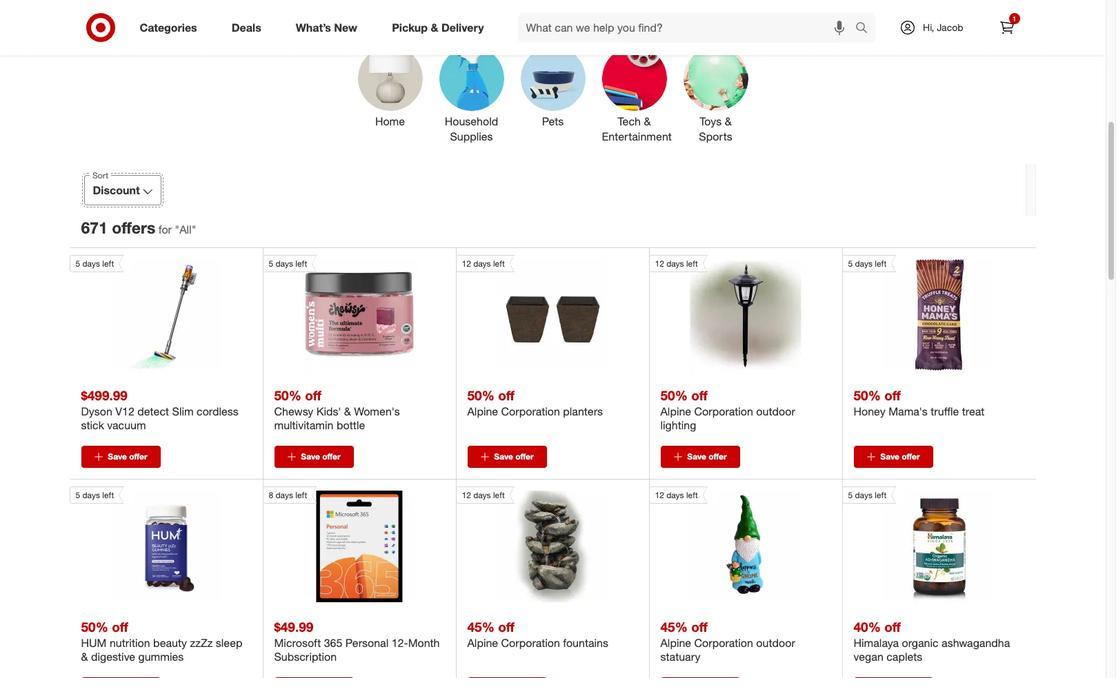 Task type: describe. For each thing, give the bounding box(es) containing it.
50% for 50% off alpine corporation planters
[[467, 388, 495, 404]]

671
[[81, 218, 108, 237]]

365
[[324, 637, 342, 651]]

corporation for 45% off alpine corporation outdoor statuary
[[694, 637, 753, 651]]

45% for 45% off alpine corporation fountains
[[467, 619, 495, 635]]

deals link
[[220, 12, 279, 43]]

40%
[[854, 619, 881, 635]]

planters
[[563, 405, 603, 419]]

save offer for $499.99 dyson v12 detect slim cordless stick vacuum
[[108, 452, 147, 462]]

hi,
[[923, 21, 934, 33]]

sleep
[[216, 637, 243, 651]]

2 " from the left
[[192, 223, 196, 237]]

slim
[[172, 405, 194, 419]]

save for 50% off alpine corporation planters
[[494, 452, 513, 462]]

45% off alpine corporation fountains
[[467, 619, 608, 651]]

1 link
[[992, 12, 1022, 43]]

50% off honey mama's truffle treat
[[854, 388, 985, 419]]

food
[[744, 10, 769, 23]]

adult beverages button
[[398, 0, 463, 40]]

month
[[408, 637, 440, 651]]

save for $499.99 dyson v12 detect slim cordless stick vacuum
[[108, 452, 127, 462]]

save offer button for $499.99 dyson v12 detect slim cordless stick vacuum
[[81, 446, 160, 468]]

adult beverages
[[405, 10, 457, 39]]

pets
[[542, 114, 564, 128]]

& for pickup
[[431, 20, 438, 34]]

50% for 50% off alpine corporation outdoor lighting
[[661, 388, 688, 404]]

save offer for 50% off alpine corporation planters
[[494, 452, 534, 462]]

& for toys
[[725, 114, 732, 128]]

50% off chewsy kids' & women's multivitamin bottle
[[274, 388, 400, 433]]

toys
[[700, 114, 722, 128]]

what's new
[[296, 20, 357, 34]]

you
[[350, 10, 368, 23]]

50% for 50% off honey mama's truffle treat
[[854, 388, 881, 404]]

categories link
[[128, 12, 214, 43]]

What can we help you find? suggestions appear below search field
[[518, 12, 859, 43]]

all
[[179, 223, 192, 237]]

$49.99 microsoft 365 personal 12-month subscription
[[274, 619, 440, 664]]

discount button
[[84, 175, 161, 206]]

bottle
[[337, 419, 365, 433]]

fountains
[[563, 637, 608, 651]]

$499.99
[[81, 388, 128, 404]]

save for 50% off alpine corporation outdoor lighting
[[687, 452, 706, 462]]

5 days left button for 50% off chewsy kids' & women's multivitamin bottle
[[262, 255, 415, 371]]

v12
[[115, 405, 134, 419]]

what's new link
[[284, 12, 375, 43]]

caplets
[[887, 651, 922, 664]]

8
[[269, 491, 273, 501]]

home
[[375, 114, 405, 128]]

baby button
[[561, 0, 626, 40]]

beauty button
[[643, 0, 707, 40]]

pets button
[[520, 46, 585, 145]]

new
[[334, 20, 357, 34]]

adult
[[418, 10, 444, 23]]

ashwagandha
[[942, 637, 1010, 651]]

household supplies button
[[439, 46, 504, 145]]

1
[[1012, 14, 1016, 23]]

beauty inside the 50% off hum nutrition beauty zzzz sleep & digestive gummies
[[153, 637, 187, 651]]

entertainment
[[602, 130, 672, 144]]

outdoor for 45% off
[[756, 637, 795, 651]]

save offer button for 50% off chewsy kids' & women's multivitamin bottle
[[274, 446, 354, 468]]

deals
[[232, 20, 261, 34]]

off for 50% off chewsy kids' & women's multivitamin bottle
[[305, 388, 321, 404]]

corporation for 50% off alpine corporation planters
[[501, 405, 560, 419]]

offer for 50% off alpine corporation outdoor lighting
[[709, 452, 727, 462]]

household supplies
[[445, 114, 498, 144]]

12-
[[392, 637, 408, 651]]

40% off himalaya organic ashwagandha vegan caplets
[[854, 619, 1010, 664]]

offer right 671
[[112, 218, 147, 237]]

save offer button for 50% off alpine corporation planters
[[467, 446, 547, 468]]

tech & entertainment
[[602, 114, 672, 144]]

home button
[[358, 46, 423, 145]]

household
[[445, 114, 498, 128]]

discount
[[93, 184, 140, 197]]

offer for 50% off chewsy kids' & women's multivitamin bottle
[[322, 452, 341, 462]]

off for 45% off alpine corporation fountains
[[498, 619, 514, 635]]

$49.99
[[274, 619, 313, 635]]

off for 50% off honey mama's truffle treat
[[884, 388, 901, 404]]

5 days left button for $499.99 dyson v12 detect slim cordless stick vacuum
[[69, 255, 222, 371]]

alpine for 50% off alpine corporation outdoor lighting
[[661, 405, 691, 419]]

671 offer s for " all "
[[81, 218, 196, 237]]

45% off alpine corporation outdoor statuary
[[661, 619, 795, 664]]

save offer for 50% off honey mama's truffle treat
[[880, 452, 920, 462]]

search button
[[849, 12, 882, 46]]

for
[[331, 10, 347, 23]]

pickup
[[392, 20, 428, 34]]

& inside the 50% off hum nutrition beauty zzzz sleep & digestive gummies
[[81, 651, 88, 664]]

nutrition
[[110, 637, 150, 651]]

digestive
[[91, 651, 135, 664]]

toys & sports button
[[683, 46, 748, 145]]

kids'
[[316, 405, 341, 419]]

s
[[147, 218, 155, 237]]

5 days left for $499.99 dyson v12 detect slim cordless stick vacuum
[[76, 259, 114, 269]]

vacuum
[[107, 419, 146, 433]]

hi, jacob
[[923, 21, 963, 33]]

off for 50% off hum nutrition beauty zzzz sleep & digestive gummies
[[112, 619, 128, 635]]

alpine for 45% off alpine corporation fountains
[[467, 637, 498, 651]]

women's
[[354, 405, 400, 419]]

apparel button
[[480, 0, 545, 40]]

multivitamin
[[274, 419, 333, 433]]

corporation for 45% off alpine corporation fountains
[[501, 637, 560, 651]]

organic
[[902, 637, 939, 651]]

delivery
[[441, 20, 484, 34]]

what's
[[296, 20, 331, 34]]

search
[[849, 22, 882, 36]]

microsoft
[[274, 637, 321, 651]]

50% for 50% off hum nutrition beauty zzzz sleep & digestive gummies
[[81, 619, 108, 635]]

1 " from the left
[[175, 223, 179, 237]]



Task type: locate. For each thing, give the bounding box(es) containing it.
baby
[[581, 10, 606, 23]]

4 save from the left
[[687, 452, 706, 462]]

outdoor inside 45% off alpine corporation outdoor statuary
[[756, 637, 795, 651]]

detect
[[137, 405, 169, 419]]

save offer for 50% off alpine corporation outdoor lighting
[[687, 452, 727, 462]]

0 horizontal spatial "
[[175, 223, 179, 237]]

food button
[[724, 0, 789, 40]]

0 horizontal spatial beauty
[[153, 637, 187, 651]]

1 outdoor from the top
[[756, 405, 795, 419]]

alpine inside 50% off alpine corporation planters
[[467, 405, 498, 419]]

50% inside 50% off chewsy kids' & women's multivitamin bottle
[[274, 388, 301, 404]]

off for 40% off himalaya organic ashwagandha vegan caplets
[[884, 619, 901, 635]]

off inside the 50% off hum nutrition beauty zzzz sleep & digestive gummies
[[112, 619, 128, 635]]

tech
[[618, 114, 641, 128]]

outdoor inside 50% off alpine corporation outdoor lighting
[[756, 405, 795, 419]]

save offer button down 50% off alpine corporation planters in the bottom of the page
[[467, 446, 547, 468]]

save offer button for 50% off honey mama's truffle treat
[[854, 446, 933, 468]]

honey
[[854, 405, 886, 419]]

offer down vacuum
[[129, 452, 147, 462]]

left
[[102, 259, 114, 269], [295, 259, 307, 269], [493, 259, 505, 269], [686, 259, 698, 269], [875, 259, 887, 269], [102, 491, 114, 501], [295, 491, 307, 501], [493, 491, 505, 501], [686, 491, 698, 501], [875, 491, 887, 501]]

50% off alpine corporation planters
[[467, 388, 603, 419]]

0 horizontal spatial 45%
[[467, 619, 495, 635]]

2 save offer button from the left
[[274, 446, 354, 468]]

1 vertical spatial beauty
[[153, 637, 187, 651]]

save for 50% off honey mama's truffle treat
[[880, 452, 899, 462]]

1 horizontal spatial beauty
[[658, 10, 692, 23]]

1 horizontal spatial "
[[192, 223, 196, 237]]

8 days left
[[269, 491, 307, 501]]

dyson
[[81, 405, 112, 419]]

0 vertical spatial beauty
[[658, 10, 692, 23]]

save down 'mama's'
[[880, 452, 899, 462]]

off inside 45% off alpine corporation fountains
[[498, 619, 514, 635]]

corporation
[[501, 405, 560, 419], [694, 405, 753, 419], [501, 637, 560, 651], [694, 637, 753, 651]]

offer down bottle
[[322, 452, 341, 462]]

sports
[[699, 130, 732, 144]]

& for tech
[[644, 114, 651, 128]]

8 days left button
[[262, 487, 415, 603]]

save offer button down multivitamin
[[274, 446, 354, 468]]

50% inside 50% off alpine corporation outdoor lighting
[[661, 388, 688, 404]]

offer for $499.99 dyson v12 detect slim cordless stick vacuum
[[129, 452, 147, 462]]

4 save offer button from the left
[[661, 446, 740, 468]]

apparel
[[493, 10, 531, 23]]

1 save offer button from the left
[[81, 446, 160, 468]]

beverages
[[405, 25, 457, 39]]

tech & entertainment button
[[602, 46, 672, 145]]

personal
[[345, 637, 389, 651]]

off inside 50% off alpine corporation outdoor lighting
[[691, 388, 708, 404]]

& inside 50% off chewsy kids' & women's multivitamin bottle
[[344, 405, 351, 419]]

offer down 'mama's'
[[902, 452, 920, 462]]

gummies
[[138, 651, 184, 664]]

save offer down vacuum
[[108, 452, 147, 462]]

mama's
[[889, 405, 928, 419]]

5 days left button
[[69, 255, 222, 371], [262, 255, 415, 371], [842, 255, 995, 371], [69, 487, 222, 603], [842, 487, 995, 603]]

45% inside 45% off alpine corporation fountains
[[467, 619, 495, 635]]

corporation inside 50% off alpine corporation planters
[[501, 405, 560, 419]]

save offer
[[108, 452, 147, 462], [301, 452, 341, 462], [494, 452, 534, 462], [687, 452, 727, 462], [880, 452, 920, 462]]

jacob
[[937, 21, 963, 33]]

5 for $499.99 dyson v12 detect slim cordless stick vacuum
[[76, 259, 80, 269]]

corporation for 50% off alpine corporation outdoor lighting
[[694, 405, 753, 419]]

off for 50% off alpine corporation planters
[[498, 388, 514, 404]]

off inside 50% off alpine corporation planters
[[498, 388, 514, 404]]

5 save from the left
[[880, 452, 899, 462]]

5 days left for 50% off chewsy kids' & women's multivitamin bottle
[[269, 259, 307, 269]]

2 outdoor from the top
[[756, 637, 795, 651]]

off inside 50% off honey mama's truffle treat
[[884, 388, 901, 404]]

save offer down 50% off alpine corporation planters in the bottom of the page
[[494, 452, 534, 462]]

50% inside 50% off alpine corporation planters
[[467, 388, 495, 404]]

3 save offer button from the left
[[467, 446, 547, 468]]

pickup & delivery link
[[380, 12, 501, 43]]

5 for 50% off chewsy kids' & women's multivitamin bottle
[[269, 259, 273, 269]]

for you
[[331, 10, 368, 23]]

pickup & delivery
[[392, 20, 484, 34]]

toys & sports
[[699, 114, 732, 144]]

zzzz
[[190, 637, 213, 651]]

corporation inside 45% off alpine corporation fountains
[[501, 637, 560, 651]]

himalaya
[[854, 637, 899, 651]]

45% inside 45% off alpine corporation outdoor statuary
[[661, 619, 688, 635]]

save offer button down 'mama's'
[[854, 446, 933, 468]]

alpine inside 45% off alpine corporation fountains
[[467, 637, 498, 651]]

5 days left button for 50% off honey mama's truffle treat
[[842, 255, 995, 371]]

alpine for 45% off alpine corporation outdoor statuary
[[661, 637, 691, 651]]

& inside pickup & delivery link
[[431, 20, 438, 34]]

save down 50% off alpine corporation planters in the bottom of the page
[[494, 452, 513, 462]]

save down multivitamin
[[301, 452, 320, 462]]

outdoor for 50% off
[[756, 405, 795, 419]]

5 days left for 50% off honey mama's truffle treat
[[848, 259, 887, 269]]

corporation inside 50% off alpine corporation outdoor lighting
[[694, 405, 753, 419]]

3 save offer from the left
[[494, 452, 534, 462]]

save down the lighting
[[687, 452, 706, 462]]

supplies
[[450, 130, 493, 144]]

stick
[[81, 419, 104, 433]]

50%
[[274, 388, 301, 404], [467, 388, 495, 404], [661, 388, 688, 404], [854, 388, 881, 404], [81, 619, 108, 635]]

3 save from the left
[[494, 452, 513, 462]]

categories
[[140, 20, 197, 34]]

save offer button for 50% off alpine corporation outdoor lighting
[[661, 446, 740, 468]]

off for 45% off alpine corporation outdoor statuary
[[691, 619, 708, 635]]

offer for 50% off alpine corporation planters
[[515, 452, 534, 462]]

50% off hum nutrition beauty zzzz sleep & digestive gummies
[[81, 619, 243, 664]]

offer down 50% off alpine corporation planters in the bottom of the page
[[515, 452, 534, 462]]

truffle
[[931, 405, 959, 419]]

50% for 50% off chewsy kids' & women's multivitamin bottle
[[274, 388, 301, 404]]

save down vacuum
[[108, 452, 127, 462]]

cordless
[[197, 405, 239, 419]]

5 days left
[[76, 259, 114, 269], [269, 259, 307, 269], [848, 259, 887, 269], [76, 491, 114, 501], [848, 491, 887, 501]]

save offer down the lighting
[[687, 452, 727, 462]]

save offer down multivitamin
[[301, 452, 341, 462]]

4 save offer from the left
[[687, 452, 727, 462]]

hum
[[81, 637, 107, 651]]

2 save offer from the left
[[301, 452, 341, 462]]

off for 50% off alpine corporation outdoor lighting
[[691, 388, 708, 404]]

alpine inside 45% off alpine corporation outdoor statuary
[[661, 637, 691, 651]]

save offer button down vacuum
[[81, 446, 160, 468]]

health
[[822, 10, 854, 23]]

50% off alpine corporation outdoor lighting
[[661, 388, 795, 433]]

1 save from the left
[[108, 452, 127, 462]]

5 save offer from the left
[[880, 452, 920, 462]]

beauty inside button
[[658, 10, 692, 23]]

save offer down 'mama's'
[[880, 452, 920, 462]]

offer for 50% off honey mama's truffle treat
[[902, 452, 920, 462]]

5 save offer button from the left
[[854, 446, 933, 468]]

alpine for 50% off alpine corporation planters
[[467, 405, 498, 419]]

save for 50% off chewsy kids' & women's multivitamin bottle
[[301, 452, 320, 462]]

off inside 40% off himalaya organic ashwagandha vegan caplets
[[884, 619, 901, 635]]

for you button
[[317, 0, 382, 40]]

health button
[[805, 0, 870, 40]]

& inside the tech & entertainment
[[644, 114, 651, 128]]

12
[[462, 259, 471, 269], [655, 259, 664, 269], [462, 491, 471, 501], [655, 491, 664, 501]]

1 horizontal spatial 45%
[[661, 619, 688, 635]]

45% for 45% off alpine corporation outdoor statuary
[[661, 619, 688, 635]]

50% inside 50% off honey mama's truffle treat
[[854, 388, 881, 404]]

1 45% from the left
[[467, 619, 495, 635]]

save offer button down the lighting
[[661, 446, 740, 468]]

"
[[175, 223, 179, 237], [192, 223, 196, 237]]

2 45% from the left
[[661, 619, 688, 635]]

save
[[108, 452, 127, 462], [301, 452, 320, 462], [494, 452, 513, 462], [687, 452, 706, 462], [880, 452, 899, 462]]

1 save offer from the left
[[108, 452, 147, 462]]

off inside 50% off chewsy kids' & women's multivitamin bottle
[[305, 388, 321, 404]]

lighting
[[661, 419, 696, 433]]

for
[[159, 223, 172, 237]]

treat
[[962, 405, 985, 419]]

12 days left
[[462, 259, 505, 269], [655, 259, 698, 269], [462, 491, 505, 501], [655, 491, 698, 501]]

&
[[431, 20, 438, 34], [644, 114, 651, 128], [725, 114, 732, 128], [344, 405, 351, 419], [81, 651, 88, 664]]

off inside 45% off alpine corporation outdoor statuary
[[691, 619, 708, 635]]

save offer for 50% off chewsy kids' & women's multivitamin bottle
[[301, 452, 341, 462]]

corporation inside 45% off alpine corporation outdoor statuary
[[694, 637, 753, 651]]

chewsy
[[274, 405, 313, 419]]

offer down 50% off alpine corporation outdoor lighting
[[709, 452, 727, 462]]

vegan
[[854, 651, 884, 664]]

2 save from the left
[[301, 452, 320, 462]]

0 vertical spatial outdoor
[[756, 405, 795, 419]]

& inside toys & sports
[[725, 114, 732, 128]]

off
[[305, 388, 321, 404], [498, 388, 514, 404], [691, 388, 708, 404], [884, 388, 901, 404], [112, 619, 128, 635], [498, 619, 514, 635], [691, 619, 708, 635], [884, 619, 901, 635]]

alpine inside 50% off alpine corporation outdoor lighting
[[661, 405, 691, 419]]

50% inside the 50% off hum nutrition beauty zzzz sleep & digestive gummies
[[81, 619, 108, 635]]

subscription
[[274, 651, 337, 664]]

$499.99 dyson v12 detect slim cordless stick vacuum
[[81, 388, 239, 433]]

1 vertical spatial outdoor
[[756, 637, 795, 651]]

days
[[82, 259, 100, 269], [276, 259, 293, 269], [473, 259, 491, 269], [666, 259, 684, 269], [855, 259, 873, 269], [82, 491, 100, 501], [276, 491, 293, 501], [473, 491, 491, 501], [666, 491, 684, 501], [855, 491, 873, 501]]

5 for 50% off honey mama's truffle treat
[[848, 259, 853, 269]]



Task type: vqa. For each thing, say whether or not it's contained in the screenshot.
50% off Honey Mama's truffle treat's Off
yes



